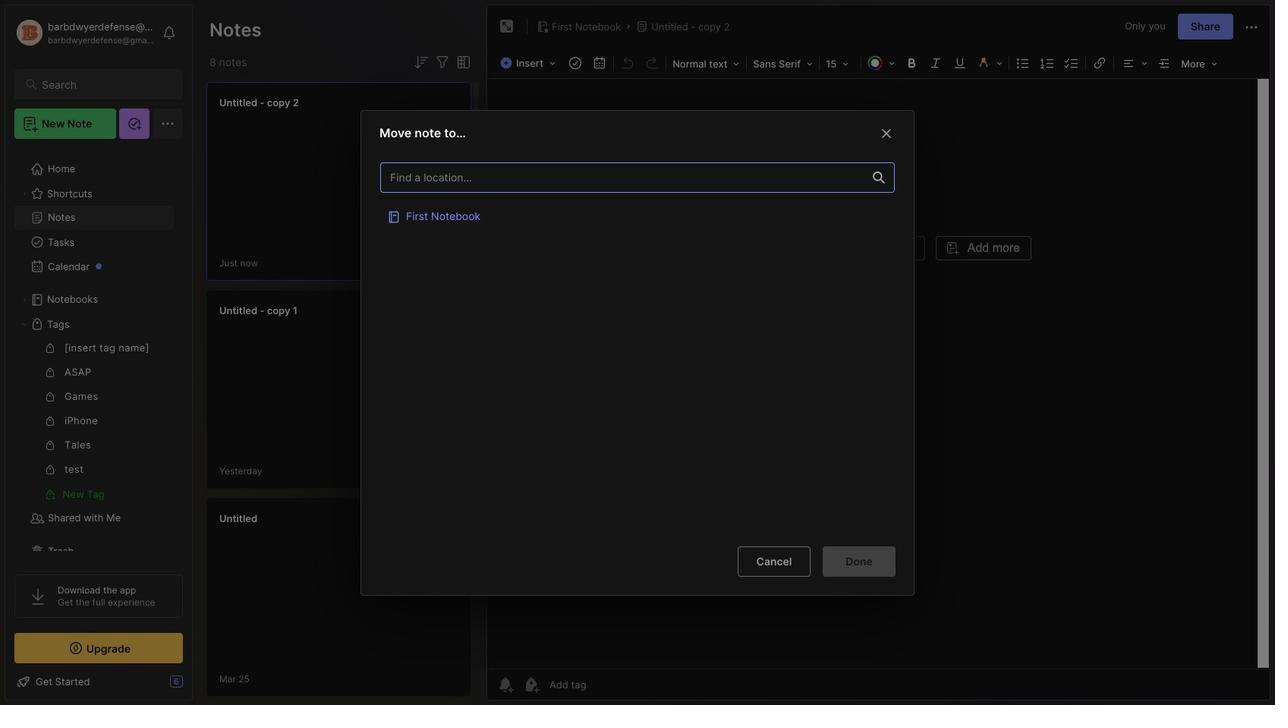 Task type: locate. For each thing, give the bounding box(es) containing it.
group
[[14, 336, 174, 506]]

None search field
[[42, 75, 169, 93]]

Note Editor text field
[[487, 78, 1270, 669]]

Find a location… text field
[[381, 164, 864, 190]]

font family image
[[749, 53, 818, 73]]

tree
[[5, 148, 192, 573]]

underline image
[[950, 52, 971, 74]]

expand note image
[[498, 17, 516, 36]]

italic image
[[925, 52, 947, 74]]

bold image
[[901, 52, 922, 74]]

font color image
[[863, 52, 900, 74]]

tree inside main element
[[5, 148, 192, 573]]

indent image
[[1154, 52, 1175, 74]]

none search field inside main element
[[42, 75, 169, 93]]

cell
[[380, 200, 895, 230]]

Search text field
[[42, 77, 169, 92]]

calendar event image
[[589, 52, 610, 74]]

insert image
[[496, 53, 563, 73]]

note window element
[[487, 5, 1271, 701]]

heading level image
[[668, 53, 745, 73]]



Task type: describe. For each thing, give the bounding box(es) containing it.
close image
[[878, 124, 896, 142]]

font size image
[[821, 53, 859, 73]]

expand notebooks image
[[20, 295, 29, 304]]

numbered list image
[[1037, 52, 1058, 74]]

group inside tree
[[14, 336, 174, 506]]

more image
[[1177, 53, 1222, 73]]

Find a location field
[[373, 154, 903, 534]]

add a reminder image
[[496, 676, 515, 694]]

insert link image
[[1089, 52, 1111, 74]]

cell inside find a location field
[[380, 200, 895, 230]]

checklist image
[[1061, 52, 1083, 74]]

main element
[[0, 0, 197, 705]]

expand tags image
[[20, 320, 29, 329]]

alignment image
[[1116, 52, 1152, 74]]

add tag image
[[522, 676, 540, 694]]

bulleted list image
[[1013, 52, 1034, 74]]

task image
[[565, 52, 586, 74]]

highlight image
[[973, 52, 1007, 74]]



Task type: vqa. For each thing, say whether or not it's contained in the screenshot.
Search Box within the Main Element
yes



